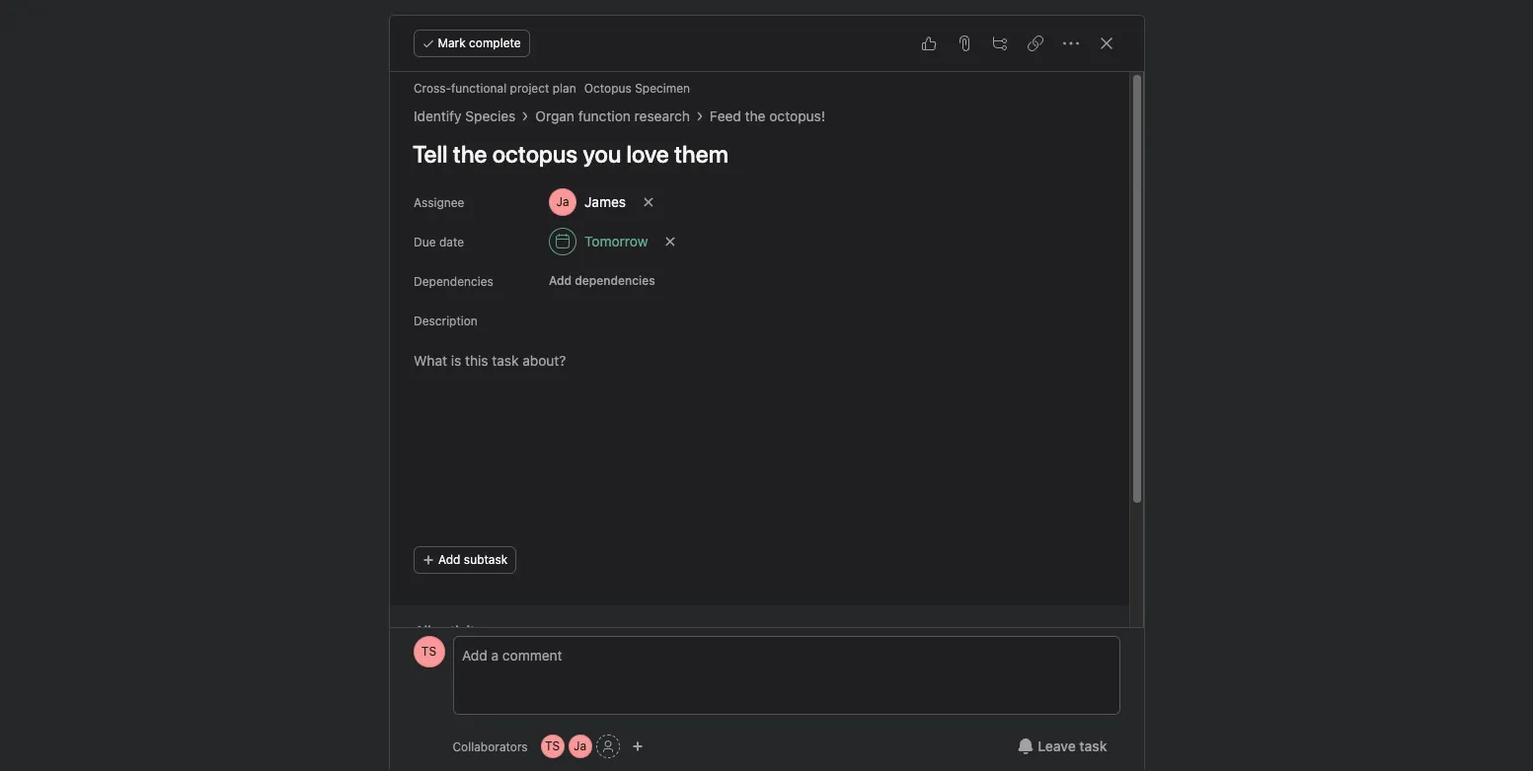 Task type: locate. For each thing, give the bounding box(es) containing it.
0 vertical spatial add
[[548, 273, 571, 288]]

1 vertical spatial add
[[438, 553, 460, 568]]

0 horizontal spatial add
[[438, 553, 460, 568]]

ts left ja
[[545, 739, 560, 754]]

identify species link
[[413, 106, 515, 127]]

octopus specimen link
[[584, 81, 690, 96]]

ts button left all activity icon on the left of the page
[[413, 637, 445, 668]]

1 horizontal spatial ts button
[[541, 735, 564, 759]]

subtask
[[463, 553, 507, 568]]

cross-functional project plan link
[[413, 81, 576, 96]]

1 vertical spatial ts button
[[541, 735, 564, 759]]

0 horizontal spatial ts button
[[413, 637, 445, 668]]

cross-functional project plan octopus specimen
[[413, 81, 690, 96]]

ts down add subtask button
[[421, 645, 436, 659]]

the
[[744, 108, 765, 124]]

main content
[[389, 72, 1129, 772]]

add dependencies
[[548, 273, 655, 288]]

due date
[[413, 235, 464, 250]]

add dependencies button
[[539, 268, 664, 295]]

cross-
[[413, 81, 451, 96]]

ja button
[[568, 735, 592, 759]]

0 vertical spatial ts button
[[413, 637, 445, 668]]

0 vertical spatial ts
[[421, 645, 436, 659]]

remove assignee image
[[642, 196, 654, 208]]

research
[[634, 108, 689, 124]]

description
[[413, 314, 477, 329]]

complete
[[469, 36, 521, 50]]

species
[[465, 108, 515, 124]]

1 vertical spatial ts
[[545, 739, 560, 754]]

function
[[578, 108, 630, 124]]

add down tomorrow dropdown button
[[548, 273, 571, 288]]

dependencies
[[413, 274, 493, 289]]

ts
[[421, 645, 436, 659], [545, 739, 560, 754]]

octopus!
[[769, 108, 825, 124]]

main content containing identify species
[[389, 72, 1129, 772]]

add subtask image
[[992, 36, 1007, 51]]

ts button left ja
[[541, 735, 564, 759]]

collapse task pane image
[[1098, 36, 1114, 51]]

more actions for this task image
[[1063, 36, 1078, 51]]

organ function research
[[535, 108, 689, 124]]

specimen
[[634, 81, 690, 96]]

1 horizontal spatial add
[[548, 273, 571, 288]]

identify species
[[413, 108, 515, 124]]

mark complete button
[[413, 30, 530, 57]]

add left subtask
[[438, 553, 460, 568]]

add
[[548, 273, 571, 288], [438, 553, 460, 568]]

project
[[509, 81, 549, 96]]

tell the octopus you love them dialog
[[389, 16, 1144, 772]]

ts button
[[413, 637, 445, 668], [541, 735, 564, 759]]

main content inside tell the octopus you love them dialog
[[389, 72, 1129, 772]]

leave
[[1038, 738, 1076, 755]]



Task type: vqa. For each thing, say whether or not it's contained in the screenshot.
be
no



Task type: describe. For each thing, give the bounding box(es) containing it.
clear due date image
[[664, 236, 676, 248]]

collaborators
[[453, 740, 528, 755]]

add subtask button
[[413, 547, 516, 575]]

0 likes. click to like this task image
[[921, 36, 936, 51]]

feed
[[709, 108, 741, 124]]

attachments: add a file to this task, tell the octopus you love them image
[[956, 36, 972, 51]]

leave task button
[[1005, 729, 1120, 765]]

plan
[[552, 81, 576, 96]]

1 horizontal spatial ts
[[545, 739, 560, 754]]

ja
[[574, 739, 587, 754]]

add for add dependencies
[[548, 273, 571, 288]]

leave task
[[1038, 738, 1107, 755]]

add subtask
[[438, 553, 507, 568]]

task
[[1079, 738, 1107, 755]]

add or remove collaborators image
[[631, 741, 643, 753]]

assignee
[[413, 195, 464, 210]]

Task Name text field
[[399, 131, 1105, 177]]

feed the octopus!
[[709, 108, 825, 124]]

due
[[413, 235, 435, 250]]

functional
[[451, 81, 506, 96]]

organ
[[535, 108, 574, 124]]

tomorrow
[[584, 233, 648, 250]]

mark complete
[[438, 36, 521, 50]]

identify
[[413, 108, 461, 124]]

mark
[[438, 36, 466, 50]]

organ function research link
[[535, 106, 689, 127]]

octopus
[[584, 81, 631, 96]]

feed the octopus! link
[[709, 106, 825, 127]]

james button
[[539, 185, 634, 220]]

james
[[584, 193, 625, 210]]

add for add subtask
[[438, 553, 460, 568]]

tomorrow button
[[539, 224, 656, 260]]

all activity image
[[486, 626, 498, 638]]

0 horizontal spatial ts
[[421, 645, 436, 659]]

date
[[439, 235, 464, 250]]

dependencies
[[574, 273, 655, 288]]

copy task link image
[[1027, 36, 1043, 51]]



